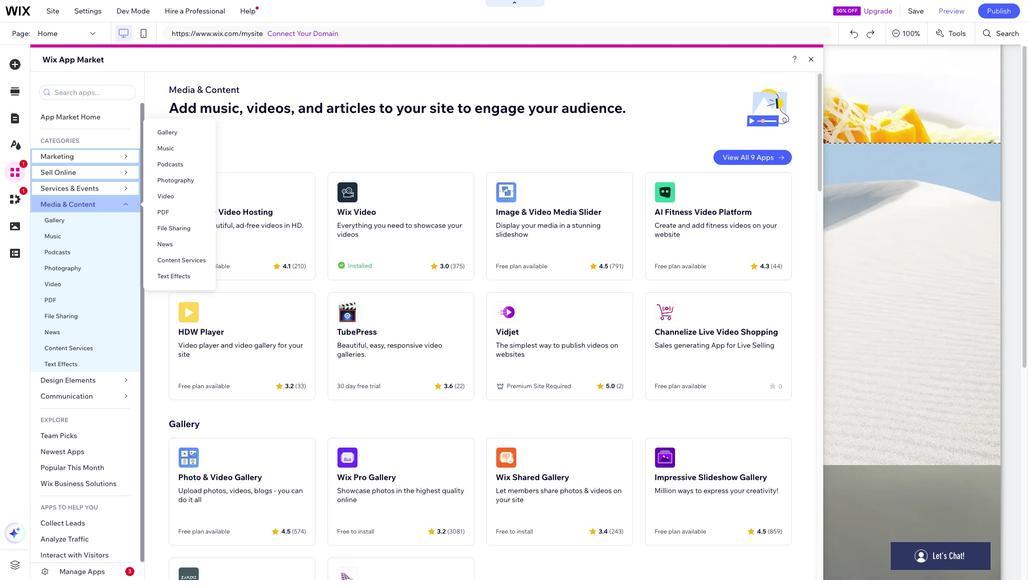 Task type: locate. For each thing, give the bounding box(es) containing it.
text effects
[[157, 272, 191, 280], [44, 360, 78, 368]]

gallery inside impressive slideshow gallery million ways to express your creativity!
[[740, 472, 768, 482]]

0 horizontal spatial you
[[278, 486, 290, 495]]

plan for million
[[669, 528, 681, 535]]

1 vertical spatial services
[[182, 256, 206, 264]]

available down ways
[[682, 528, 707, 535]]

trial
[[370, 382, 381, 390]]

free plan available
[[178, 262, 230, 270], [496, 262, 548, 270], [655, 262, 707, 270], [178, 382, 230, 390], [655, 382, 707, 390], [178, 528, 230, 535], [655, 528, 707, 535]]

0 vertical spatial text
[[157, 272, 169, 280]]

off
[[848, 7, 858, 14]]

free to install for shared
[[496, 528, 533, 535]]

free for iplayerhd video hosting
[[178, 262, 191, 270]]

1 horizontal spatial in
[[396, 486, 402, 495]]

free right day
[[357, 382, 369, 390]]

elements
[[65, 376, 96, 385]]

to inside impressive slideshow gallery million ways to express your creativity!
[[696, 486, 702, 495]]

effects up design elements
[[58, 360, 78, 368]]

in left "the"
[[396, 486, 402, 495]]

0 vertical spatial pdf
[[157, 208, 169, 216]]

free plan available for gallery
[[178, 528, 230, 535]]

create
[[655, 221, 677, 230]]

media for media & content add music, videos, and articles to your site to engage your audience.
[[169, 84, 195, 95]]

3.2 for hdw player
[[285, 382, 294, 389]]

slideshow
[[699, 472, 738, 482]]

100% button
[[887, 22, 928, 44]]

1 vertical spatial content services link
[[30, 340, 140, 356]]

in inside 'image & video media slider display your media in a stunning slideshow'
[[560, 221, 565, 230]]

0 vertical spatial free
[[247, 221, 260, 230]]

generating
[[674, 341, 710, 350]]

plan for display
[[192, 262, 204, 270]]

app right the generating
[[712, 341, 725, 350]]

in left hd.
[[284, 221, 290, 230]]

live left selling
[[738, 341, 751, 350]]

photos inside wix shared gallery let members share photos & videos on your site
[[560, 486, 583, 495]]

0 horizontal spatial file sharing link
[[30, 308, 140, 324]]

do
[[178, 495, 187, 504]]

& down services & events
[[63, 200, 67, 209]]

on inside ai fitness video platform create and add fitness videos on your website
[[753, 221, 761, 230]]

0 horizontal spatial site
[[178, 350, 190, 359]]

music
[[157, 144, 174, 152], [44, 232, 61, 240]]

market up the categories
[[56, 112, 79, 121]]

photo & video gallery upload photos, videos, blogs - you can do it all
[[178, 472, 303, 504]]

site inside hdw player video player and video gallery for your site
[[178, 350, 190, 359]]

free plan available down beautiful,
[[178, 262, 230, 270]]

picks
[[60, 431, 77, 440]]

1 horizontal spatial pdf
[[157, 208, 169, 216]]

wix inside wix shared gallery let members share photos & videos on your site
[[496, 472, 511, 482]]

pdf
[[157, 208, 169, 216], [44, 296, 56, 304]]

2 video from the left
[[425, 341, 443, 350]]

1 horizontal spatial podcasts
[[157, 160, 183, 168]]

free plan available for display
[[178, 262, 230, 270]]

2 vertical spatial apps
[[88, 567, 105, 576]]

wix inside 'wix pro gallery showcase photos in the highest quality online'
[[337, 472, 352, 482]]

upload
[[178, 486, 202, 495]]

1 horizontal spatial text effects link
[[143, 268, 216, 284]]

free to install down online
[[337, 528, 375, 535]]

on for ai fitness video platform
[[753, 221, 761, 230]]

1 horizontal spatial live
[[738, 341, 751, 350]]

install
[[358, 528, 375, 535], [517, 528, 533, 535]]

on inside wix shared gallery let members share photos & videos on your site
[[614, 486, 622, 495]]

free plan available for player
[[178, 382, 230, 390]]

1 horizontal spatial home
[[81, 112, 101, 121]]

1 vertical spatial text effects
[[44, 360, 78, 368]]

to inside vidjet the simplest way to publish videos on websites
[[554, 341, 560, 350]]

news for content services link to the bottom's "file sharing" link
[[44, 328, 60, 336]]

media inside media & content link
[[40, 200, 61, 209]]

2 horizontal spatial apps
[[757, 153, 774, 162]]

tubepress beautiful, easy, responsive video galleries.
[[337, 327, 443, 359]]

1 1 button from the top
[[4, 160, 27, 183]]

0 vertical spatial video link
[[143, 188, 216, 204]]

& up music,
[[197, 84, 203, 95]]

gallery inside 'wix pro gallery showcase photos in the highest quality online'
[[369, 472, 396, 482]]

you right -
[[278, 486, 290, 495]]

galleries.
[[337, 350, 366, 359]]

home
[[38, 29, 58, 38], [81, 112, 101, 121]]

player
[[199, 341, 219, 350]]

install down showcase
[[358, 528, 375, 535]]

it
[[189, 495, 193, 504]]

to right need
[[406, 221, 412, 230]]

1 horizontal spatial music link
[[143, 140, 216, 156]]

audience.
[[562, 99, 626, 116]]

0 horizontal spatial 3.2
[[285, 382, 294, 389]]

to right ways
[[696, 486, 702, 495]]

hire a professional
[[165, 6, 225, 15]]

media up add
[[169, 84, 195, 95]]

news link up design elements link
[[30, 324, 140, 340]]

services down sell online
[[40, 184, 69, 193]]

1 vertical spatial home
[[81, 112, 101, 121]]

3.4
[[599, 527, 608, 535]]

1 horizontal spatial photography link
[[143, 172, 216, 188]]

1 horizontal spatial gallery link
[[143, 124, 216, 140]]

free for ai fitness video platform
[[655, 262, 667, 270]]

2 1 from the top
[[22, 188, 25, 194]]

0 horizontal spatial a
[[180, 6, 184, 15]]

video right responsive
[[425, 341, 443, 350]]

manage
[[59, 567, 86, 576]]

& right image
[[522, 207, 527, 217]]

1 vertical spatial photography link
[[30, 260, 140, 276]]

site inside wix shared gallery let members share photos & videos on your site
[[512, 495, 524, 504]]

available for display
[[206, 262, 230, 270]]

music down media & content
[[44, 232, 61, 240]]

in inside iplayerhd video hosting display beautiful, ad-free videos in hd.
[[284, 221, 290, 230]]

3.2 left "(33)"
[[285, 382, 294, 389]]

&
[[197, 84, 203, 95], [70, 184, 75, 193], [63, 200, 67, 209], [522, 207, 527, 217], [203, 472, 208, 482], [585, 486, 589, 495]]

you
[[85, 504, 98, 511]]

1 horizontal spatial site
[[430, 99, 454, 116]]

4.3
[[761, 262, 770, 270]]

hdw player video player and video gallery for your site
[[178, 327, 303, 359]]

apps inside view all 9 apps link
[[757, 153, 774, 162]]

popular
[[40, 463, 66, 472]]

0 horizontal spatial news
[[44, 328, 60, 336]]

file sharing for right content services link's "file sharing" link
[[157, 224, 191, 232]]

apps for manage apps
[[88, 567, 105, 576]]

news link down iplayerhd
[[143, 236, 216, 252]]

videos inside wix video everything you need to showcase your videos
[[337, 230, 359, 239]]

websites
[[496, 350, 525, 359]]

0 horizontal spatial music link
[[30, 228, 140, 244]]

2 photos from the left
[[560, 486, 583, 495]]

in right media
[[560, 221, 565, 230]]

2 install from the left
[[517, 528, 533, 535]]

0 horizontal spatial free
[[247, 221, 260, 230]]

videos up 3.4
[[591, 486, 612, 495]]

1 left services & events
[[22, 188, 25, 194]]

1 vertical spatial video link
[[30, 276, 140, 292]]

1 1 from the top
[[22, 161, 25, 167]]

responsive
[[387, 341, 423, 350]]

free plan available down slideshow
[[496, 262, 548, 270]]

& for media & content
[[63, 200, 67, 209]]

& inside the photo & video gallery upload photos, videos, blogs - you can do it all
[[203, 472, 208, 482]]

content services link
[[143, 252, 216, 268], [30, 340, 140, 356]]

1 horizontal spatial free
[[357, 382, 369, 390]]

market up search apps... field
[[77, 54, 104, 64]]

4.5 (791)
[[599, 262, 624, 270]]

0 vertical spatial and
[[298, 99, 323, 116]]

available down add
[[682, 262, 707, 270]]

apps for newest apps
[[67, 447, 84, 456]]

1 horizontal spatial video
[[425, 341, 443, 350]]

and inside the media & content add music, videos, and articles to your site to engage your audience.
[[298, 99, 323, 116]]

2 vertical spatial and
[[221, 341, 233, 350]]

0 vertical spatial site
[[430, 99, 454, 116]]

0 vertical spatial a
[[180, 6, 184, 15]]

1 vertical spatial pdf
[[44, 296, 56, 304]]

1 horizontal spatial app
[[59, 54, 75, 64]]

& right photo
[[203, 472, 208, 482]]

home up wix app market
[[38, 29, 58, 38]]

music down add
[[157, 144, 174, 152]]

0 vertical spatial 1
[[22, 161, 25, 167]]

videos inside ai fitness video platform create and add fitness videos on your website
[[730, 221, 751, 230]]

photo & video gallery logo image
[[178, 447, 199, 468]]

videos, right music,
[[246, 99, 295, 116]]

plan down all
[[192, 528, 204, 535]]

1 vertical spatial photography
[[44, 264, 81, 272]]

apps inside newest apps link
[[67, 447, 84, 456]]

videos down platform
[[730, 221, 751, 230]]

4.5 for photo & video gallery
[[282, 527, 291, 535]]

for inside hdw player video player and video gallery for your site
[[278, 341, 287, 350]]

you inside wix video everything you need to showcase your videos
[[374, 221, 386, 230]]

0 vertical spatial live
[[699, 327, 715, 337]]

0 horizontal spatial file
[[44, 312, 54, 320]]

view all 9 apps link
[[714, 150, 792, 165]]

podcasts link down media & content link at the top left of page
[[30, 244, 140, 260]]

podcasts link up iplayerhd video hosting logo
[[143, 156, 216, 172]]

podcasts link for right content services link's "file sharing" link's music link
[[143, 156, 216, 172]]

0 vertical spatial file sharing
[[157, 224, 191, 232]]

text effects link up the elements
[[30, 356, 140, 372]]

tools button
[[928, 22, 975, 44]]

0 vertical spatial app
[[59, 54, 75, 64]]

0 horizontal spatial text
[[44, 360, 56, 368]]

1 vertical spatial you
[[278, 486, 290, 495]]

wix video logo image
[[337, 182, 358, 203]]

video link
[[143, 188, 216, 204], [30, 276, 140, 292]]

free plan available down the generating
[[655, 382, 707, 390]]

media for media & content
[[40, 200, 61, 209]]

0 horizontal spatial text effects
[[44, 360, 78, 368]]

0 horizontal spatial photos
[[372, 486, 395, 495]]

app up search apps... field
[[59, 54, 75, 64]]

0 horizontal spatial photography
[[44, 264, 81, 272]]

(3081)
[[447, 527, 465, 535]]

1 vertical spatial apps
[[67, 447, 84, 456]]

communication
[[40, 392, 95, 401]]

1 vertical spatial file sharing
[[44, 312, 78, 320]]

app up the categories
[[40, 112, 54, 121]]

apps down visitors
[[88, 567, 105, 576]]

2 horizontal spatial and
[[678, 221, 691, 230]]

effects up hdw player logo
[[171, 272, 191, 280]]

3.6 (22)
[[444, 382, 465, 389]]

plan down beautiful,
[[192, 262, 204, 270]]

video inside hdw player video player and video gallery for your site
[[178, 341, 198, 350]]

text effects for content services link to the bottom
[[44, 360, 78, 368]]

wix shared gallery logo image
[[496, 447, 517, 468]]

available down player
[[206, 382, 230, 390]]

gallery up blogs
[[235, 472, 262, 482]]

content inside the media & content add music, videos, and articles to your site to engage your audience.
[[205, 84, 240, 95]]

& left events
[[70, 184, 75, 193]]

in for hosting
[[284, 221, 290, 230]]

1 free to install from the left
[[337, 528, 375, 535]]

free plan available down ways
[[655, 528, 707, 535]]

0 horizontal spatial sharing
[[56, 312, 78, 320]]

pdf link for right content services link's "file sharing" link
[[143, 204, 216, 220]]

30
[[337, 382, 345, 390]]

3.2 left (3081)
[[437, 527, 446, 535]]

and left add
[[678, 221, 691, 230]]

media inside the media & content add music, videos, and articles to your site to engage your audience.
[[169, 84, 195, 95]]

1 vertical spatial music
[[44, 232, 61, 240]]

wix inside wix video everything you need to showcase your videos
[[337, 207, 352, 217]]

your inside hdw player video player and video gallery for your site
[[289, 341, 303, 350]]

free for photo & video gallery
[[178, 528, 191, 535]]

1 horizontal spatial for
[[727, 341, 736, 350]]

zakeke - 3d/ar viewer logo image
[[178, 567, 199, 580]]

music,
[[200, 99, 243, 116]]

4.5 left (791) on the right of page
[[599, 262, 609, 270]]

gallery link down media & content
[[30, 212, 140, 228]]

1 horizontal spatial and
[[298, 99, 323, 116]]

wix for wix shared gallery let members share photos & videos on your site
[[496, 472, 511, 482]]

photography link for podcasts link associated with content services link to the bottom's "file sharing" link music link
[[30, 260, 140, 276]]

site left settings
[[46, 6, 59, 15]]

plan down million
[[669, 528, 681, 535]]

2 vertical spatial app
[[712, 341, 725, 350]]

tubepress
[[337, 327, 377, 337]]

1 horizontal spatial media
[[169, 84, 195, 95]]

video left gallery
[[235, 341, 253, 350]]

1 horizontal spatial news
[[157, 240, 173, 248]]

3.2 (3081)
[[437, 527, 465, 535]]

0 horizontal spatial video link
[[30, 276, 140, 292]]

free plan available for platform
[[655, 262, 707, 270]]

0 vertical spatial pdf link
[[143, 204, 216, 220]]

sharing for pdf link for right content services link's "file sharing" link
[[169, 224, 191, 232]]

channelize
[[655, 327, 697, 337]]

search
[[997, 29, 1020, 38]]

1 display from the left
[[178, 221, 202, 230]]

2 horizontal spatial media
[[554, 207, 577, 217]]

for for live
[[727, 341, 736, 350]]

sales
[[655, 341, 673, 350]]

on right fitness
[[753, 221, 761, 230]]

available for million
[[682, 528, 707, 535]]

online
[[54, 168, 76, 177]]

(574)
[[292, 527, 306, 535]]

media up media
[[554, 207, 577, 217]]

1 left marketing
[[22, 161, 25, 167]]

to right way
[[554, 341, 560, 350]]

app market home link
[[30, 109, 140, 125]]

1 vertical spatial 1
[[22, 188, 25, 194]]

free to install down members
[[496, 528, 533, 535]]

4.5 left (859)
[[758, 527, 767, 535]]

music link down add
[[143, 140, 216, 156]]

0 vertical spatial text effects
[[157, 272, 191, 280]]

analyze traffic link
[[30, 531, 140, 547]]

1 video from the left
[[235, 341, 253, 350]]

1 horizontal spatial 3.2
[[437, 527, 446, 535]]

1 vertical spatial 3.2
[[437, 527, 446, 535]]

photos left "the"
[[372, 486, 395, 495]]

1 horizontal spatial a
[[567, 221, 571, 230]]

text effects link for content services link to the bottom
[[30, 356, 140, 372]]

2 free to install from the left
[[496, 528, 533, 535]]

0 vertical spatial file sharing link
[[143, 220, 216, 236]]

0 vertical spatial photography
[[157, 176, 194, 184]]

apps
[[757, 153, 774, 162], [67, 447, 84, 456], [88, 567, 105, 576]]

free plan available down all
[[178, 528, 230, 535]]

live up the generating
[[699, 327, 715, 337]]

videos
[[261, 221, 283, 230], [730, 221, 751, 230], [337, 230, 359, 239], [587, 341, 609, 350], [591, 486, 612, 495]]

0 vertical spatial podcasts link
[[143, 156, 216, 172]]

text effects link up hdw player logo
[[143, 268, 216, 284]]

0 horizontal spatial content services link
[[30, 340, 140, 356]]

(33)
[[295, 382, 306, 389]]

slideshow
[[496, 230, 529, 239]]

0 vertical spatial content services
[[157, 256, 206, 264]]

& inside 'image & video media slider display your media in a stunning slideshow'
[[522, 207, 527, 217]]

leads
[[65, 519, 85, 528]]

2 vertical spatial services
[[69, 344, 93, 352]]

gallery
[[157, 128, 178, 136], [44, 216, 65, 224], [169, 418, 200, 430], [235, 472, 262, 482], [369, 472, 396, 482], [542, 472, 570, 482], [740, 472, 768, 482]]

photography link for podcasts link for right content services link's "file sharing" link's music link
[[143, 172, 216, 188]]

text effects for right content services link
[[157, 272, 191, 280]]

available down beautiful,
[[206, 262, 230, 270]]

1 horizontal spatial text effects
[[157, 272, 191, 280]]

services up the elements
[[69, 344, 93, 352]]

content services for content services link to the bottom
[[44, 344, 93, 352]]

0 horizontal spatial music
[[44, 232, 61, 240]]

100%
[[903, 29, 921, 38]]

videos for wix video
[[337, 230, 359, 239]]

0 horizontal spatial video
[[235, 341, 253, 350]]

0 horizontal spatial site
[[46, 6, 59, 15]]

search button
[[976, 22, 1029, 44]]

(44)
[[771, 262, 783, 270]]

1 horizontal spatial news link
[[143, 236, 216, 252]]

display down image
[[496, 221, 520, 230]]

podcasts down media & content
[[44, 248, 70, 256]]

newest
[[40, 447, 65, 456]]

2 horizontal spatial app
[[712, 341, 725, 350]]

beautiful,
[[204, 221, 235, 230]]

available down photos, on the left bottom of page
[[206, 528, 230, 535]]

gallery inside the photo & video gallery upload photos, videos, blogs - you can do it all
[[235, 472, 262, 482]]

text for right content services link
[[157, 272, 169, 280]]

for for player
[[278, 341, 287, 350]]

hd.
[[292, 221, 304, 230]]

on inside vidjet the simplest way to publish videos on websites
[[610, 341, 619, 350]]

50%
[[837, 7, 847, 14]]

iplayerhd
[[178, 207, 217, 217]]

site right premium
[[534, 382, 545, 390]]

3.6
[[444, 382, 453, 389]]

to inside wix video everything you need to showcase your videos
[[406, 221, 412, 230]]

(2)
[[617, 382, 624, 389]]

gallery link down add
[[143, 124, 216, 140]]

on up the 5.0 (2)
[[610, 341, 619, 350]]

1 vertical spatial videos,
[[230, 486, 253, 495]]

free down hosting
[[247, 221, 260, 230]]

0 horizontal spatial photography link
[[30, 260, 140, 276]]

2 display from the left
[[496, 221, 520, 230]]

free plan available down player
[[178, 382, 230, 390]]

free for hdw player
[[178, 382, 191, 390]]

1 for from the left
[[278, 341, 287, 350]]

services for right content services link's "file sharing" link's video link
[[182, 256, 206, 264]]

2 horizontal spatial 4.5
[[758, 527, 767, 535]]

home inside app market home link
[[81, 112, 101, 121]]

services down beautiful,
[[182, 256, 206, 264]]

0 vertical spatial gallery link
[[143, 124, 216, 140]]

gallery link for content services link to the bottom's "file sharing" link music link
[[30, 212, 140, 228]]

apps up the this
[[67, 447, 84, 456]]

0 horizontal spatial news link
[[30, 324, 140, 340]]

install down members
[[517, 528, 533, 535]]

free plan available for media
[[496, 262, 548, 270]]

ai fitness video platform create and add fitness videos on your website
[[655, 207, 778, 239]]

installed
[[348, 262, 372, 269]]

1 vertical spatial file sharing link
[[30, 308, 140, 324]]

install for shared
[[517, 528, 533, 535]]

https://www.wix.com/mysite
[[172, 29, 263, 38]]

2 vertical spatial site
[[512, 495, 524, 504]]

2 vertical spatial on
[[614, 486, 622, 495]]

plan
[[192, 262, 204, 270], [510, 262, 522, 270], [669, 262, 681, 270], [192, 382, 204, 390], [669, 382, 681, 390], [192, 528, 204, 535], [669, 528, 681, 535]]

apps right 9
[[757, 153, 774, 162]]

podcasts up iplayerhd video hosting logo
[[157, 160, 183, 168]]

1 horizontal spatial pdf link
[[143, 204, 216, 220]]

gallery inside wix shared gallery let members share photos & videos on your site
[[542, 472, 570, 482]]

content services for right content services link
[[157, 256, 206, 264]]

for inside channelize live video shopping sales generating app for live selling
[[727, 341, 736, 350]]

sell online link
[[30, 164, 140, 180]]

and right player
[[221, 341, 233, 350]]

music link for right content services link's "file sharing" link
[[143, 140, 216, 156]]

highest
[[416, 486, 441, 495]]

videos, inside the photo & video gallery upload photos, videos, blogs - you can do it all
[[230, 486, 253, 495]]

video inside iplayerhd video hosting display beautiful, ad-free videos in hd.
[[218, 207, 241, 217]]

0 vertical spatial music
[[157, 144, 174, 152]]

and left articles on the left of the page
[[298, 99, 323, 116]]

and
[[298, 99, 323, 116], [678, 221, 691, 230], [221, 341, 233, 350]]

collect leads link
[[30, 515, 140, 531]]

for left selling
[[727, 341, 736, 350]]

display inside 'image & video media slider display your media in a stunning slideshow'
[[496, 221, 520, 230]]

& inside the media & content add music, videos, and articles to your site to engage your audience.
[[197, 84, 203, 95]]

a right "hire"
[[180, 6, 184, 15]]

1 vertical spatial content services
[[44, 344, 93, 352]]

4.5 left (574)
[[282, 527, 291, 535]]

app
[[59, 54, 75, 64], [40, 112, 54, 121], [712, 341, 725, 350]]

0 horizontal spatial content services
[[44, 344, 93, 352]]

videos down hosting
[[261, 221, 283, 230]]

free plan available down website at the top right of page
[[655, 262, 707, 270]]

vidjet logo image
[[496, 302, 517, 323]]

in inside 'wix pro gallery showcase photos in the highest quality online'
[[396, 486, 402, 495]]

website
[[655, 230, 680, 239]]

media inside 'image & video media slider display your media in a stunning slideshow'
[[554, 207, 577, 217]]

0 horizontal spatial gallery link
[[30, 212, 140, 228]]

help
[[240, 6, 256, 15]]

1 horizontal spatial effects
[[171, 272, 191, 280]]

gallery up share
[[542, 472, 570, 482]]

text effects up hdw player logo
[[157, 272, 191, 280]]

free for image & video media slider
[[496, 262, 509, 270]]

2 for from the left
[[727, 341, 736, 350]]

0 horizontal spatial for
[[278, 341, 287, 350]]

required
[[546, 382, 572, 390]]

you
[[374, 221, 386, 230], [278, 486, 290, 495]]

1 photos from the left
[[372, 486, 395, 495]]

design
[[40, 376, 63, 385]]

wix for wix video everything you need to showcase your videos
[[337, 207, 352, 217]]

music link down media & content link at the top left of page
[[30, 228, 140, 244]]

available for media
[[523, 262, 548, 270]]

1 vertical spatial gallery link
[[30, 212, 140, 228]]

0 horizontal spatial display
[[178, 221, 202, 230]]

& inside wix shared gallery let members share photos & videos on your site
[[585, 486, 589, 495]]

plan down website at the top right of page
[[669, 262, 681, 270]]

-
[[274, 486, 276, 495]]

available down slideshow
[[523, 262, 548, 270]]

sharing for pdf link for content services link to the bottom's "file sharing" link
[[56, 312, 78, 320]]

videos inside wix shared gallery let members share photos & videos on your site
[[591, 486, 612, 495]]

interact with visitors link
[[30, 547, 140, 563]]

1 install from the left
[[358, 528, 375, 535]]



Task type: describe. For each thing, give the bounding box(es) containing it.
to right articles on the left of the page
[[379, 99, 393, 116]]

shared
[[513, 472, 540, 482]]

to
[[58, 504, 67, 511]]

videos, inside the media & content add music, videos, and articles to your site to engage your audience.
[[246, 99, 295, 116]]

million
[[655, 486, 677, 495]]

videos inside vidjet the simplest way to publish videos on websites
[[587, 341, 609, 350]]

impressive slideshow gallery logo image
[[655, 447, 676, 468]]

need
[[388, 221, 404, 230]]

effects for content services link to the bottom
[[58, 360, 78, 368]]

publish
[[562, 341, 586, 350]]

wix app market
[[42, 54, 104, 64]]

https://www.wix.com/mysite connect your domain
[[172, 29, 339, 38]]

1 horizontal spatial content services link
[[143, 252, 216, 268]]

help
[[68, 504, 83, 511]]

and inside ai fitness video platform create and add fitness videos on your website
[[678, 221, 691, 230]]

file sharing link for content services link to the bottom
[[30, 308, 140, 324]]

iplayerhd video hosting logo image
[[178, 182, 199, 203]]

upgrade
[[864, 6, 893, 15]]

1 vertical spatial app
[[40, 112, 54, 121]]

and inside hdw player video player and video gallery for your site
[[221, 341, 233, 350]]

(859)
[[768, 527, 783, 535]]

analyze traffic
[[40, 535, 89, 544]]

video inside the photo & video gallery upload photos, videos, blogs - you can do it all
[[210, 472, 233, 482]]

1 horizontal spatial site
[[534, 382, 545, 390]]

app inside channelize live video shopping sales generating app for live selling
[[712, 341, 725, 350]]

interact with visitors
[[40, 551, 109, 560]]

1 vertical spatial live
[[738, 341, 751, 350]]

music for content services link to the bottom's "file sharing" link music link
[[44, 232, 61, 240]]

0 vertical spatial site
[[46, 6, 59, 15]]

wix video everything you need to showcase your videos
[[337, 207, 462, 239]]

file for content services link to the bottom's "file sharing" link
[[44, 312, 54, 320]]

0
[[779, 382, 783, 390]]

media & content
[[40, 200, 96, 209]]

4.5 for impressive slideshow gallery
[[758, 527, 767, 535]]

video inside channelize live video shopping sales generating app for live selling
[[717, 327, 739, 337]]

publish
[[988, 6, 1012, 15]]

publish button
[[979, 3, 1021, 18]]

platform
[[719, 207, 752, 217]]

view
[[723, 153, 739, 162]]

all
[[194, 495, 202, 504]]

ad-
[[236, 221, 247, 230]]

news link for right content services link's "file sharing" link
[[143, 236, 216, 252]]

(375)
[[451, 262, 465, 270]]

services for video link for content services link to the bottom's "file sharing" link
[[69, 344, 93, 352]]

plan for platform
[[669, 262, 681, 270]]

gallery down media & content
[[44, 216, 65, 224]]

wix for wix pro gallery showcase photos in the highest quality online
[[337, 472, 352, 482]]

podcasts for podcasts link for right content services link's "file sharing" link's music link
[[157, 160, 183, 168]]

pro
[[354, 472, 367, 482]]

available for platform
[[682, 262, 707, 270]]

plan down sales
[[669, 382, 681, 390]]

wix pro gallery showcase photos in the highest quality online
[[337, 472, 464, 504]]

4.5 (574)
[[282, 527, 306, 535]]

video inside ai fitness video platform create and add fitness videos on your website
[[695, 207, 717, 217]]

videos for ai fitness video platform
[[730, 221, 751, 230]]

videos for wix shared gallery
[[591, 486, 612, 495]]

manage apps
[[59, 567, 105, 576]]

pdf for right content services link's "file sharing" link
[[157, 208, 169, 216]]

articles
[[326, 99, 376, 116]]

your inside wix video everything you need to showcase your videos
[[448, 221, 462, 230]]

collect leads
[[40, 519, 85, 528]]

showcase
[[414, 221, 446, 230]]

free for impressive slideshow gallery
[[655, 528, 667, 535]]

1 for 2nd 1 button from the top
[[22, 188, 25, 194]]

save button
[[901, 0, 932, 22]]

save
[[908, 6, 924, 15]]

0 horizontal spatial live
[[699, 327, 715, 337]]

image & video media slider logo image
[[496, 182, 517, 203]]

4.3 (44)
[[761, 262, 783, 270]]

0 vertical spatial services
[[40, 184, 69, 193]]

a inside 'image & video media slider display your media in a stunning slideshow'
[[567, 221, 571, 230]]

video inside tubepress beautiful, easy, responsive video galleries.
[[425, 341, 443, 350]]

to left engage
[[458, 99, 472, 116]]

dev
[[117, 6, 129, 15]]

4.5 for image & video media slider
[[599, 262, 609, 270]]

photos inside 'wix pro gallery showcase photos in the highest quality online'
[[372, 486, 395, 495]]

showcase
[[337, 486, 371, 495]]

free plan available for million
[[655, 528, 707, 535]]

gallery up photo & video gallery logo
[[169, 418, 200, 430]]

50% off
[[837, 7, 858, 14]]

apps to help you
[[40, 504, 98, 511]]

ai
[[655, 207, 663, 217]]

3.2 for wix pro gallery
[[437, 527, 446, 535]]

photography for podcasts link associated with content services link to the bottom's "file sharing" link music link photography link
[[44, 264, 81, 272]]

available for player
[[206, 382, 230, 390]]

videos inside iplayerhd video hosting display beautiful, ad-free videos in hd.
[[261, 221, 283, 230]]

blogs
[[254, 486, 273, 495]]

you inside the photo & video gallery upload photos, videos, blogs - you can do it all
[[278, 486, 290, 495]]

2 1 button from the top
[[4, 187, 27, 210]]

share
[[541, 486, 559, 495]]

video inside wix video everything you need to showcase your videos
[[354, 207, 376, 217]]

news for right content services link's "file sharing" link
[[157, 240, 173, 248]]

team picks
[[40, 431, 77, 440]]

premium
[[507, 382, 532, 390]]

preview
[[939, 6, 965, 15]]

3.0 (375)
[[440, 262, 465, 270]]

& for services & events
[[70, 184, 75, 193]]

video link for right content services link's "file sharing" link
[[143, 188, 216, 204]]

podcasts link for content services link to the bottom's "file sharing" link music link
[[30, 244, 140, 260]]

plan for player
[[192, 382, 204, 390]]

to down online
[[351, 528, 357, 535]]

pdf link for content services link to the bottom's "file sharing" link
[[30, 292, 140, 308]]

wix pro gallery logo image
[[337, 447, 358, 468]]

services & events
[[40, 184, 99, 193]]

tubepress logo image
[[337, 302, 358, 323]]

domain
[[313, 29, 339, 38]]

file sharing link for right content services link
[[143, 220, 216, 236]]

free for wix shared gallery
[[496, 528, 509, 535]]

team picks link
[[30, 428, 140, 444]]

your
[[297, 29, 312, 38]]

effects for right content services link
[[171, 272, 191, 280]]

can
[[291, 486, 303, 495]]

(22)
[[455, 382, 465, 389]]

gallery down add
[[157, 128, 178, 136]]

news link for content services link to the bottom's "file sharing" link
[[30, 324, 140, 340]]

slider
[[579, 207, 602, 217]]

plan for media
[[510, 262, 522, 270]]

to down members
[[510, 528, 516, 535]]

& for image & video media slider display your media in a stunning slideshow
[[522, 207, 527, 217]]

market inside app market home link
[[56, 112, 79, 121]]

text for content services link to the bottom
[[44, 360, 56, 368]]

channelize live video shopping logo image
[[655, 302, 676, 323]]

file sharing for content services link to the bottom's "file sharing" link
[[44, 312, 78, 320]]

on for wix shared gallery
[[614, 486, 622, 495]]

dev mode
[[117, 6, 150, 15]]

popular this month link
[[30, 460, 140, 476]]

photo
[[178, 472, 201, 482]]

1 vertical spatial free
[[357, 382, 369, 390]]

categories
[[40, 137, 79, 144]]

communication link
[[30, 388, 140, 404]]

& for media & content add music, videos, and articles to your site to engage your audience.
[[197, 84, 203, 95]]

services & events link
[[30, 180, 140, 196]]

plan for gallery
[[192, 528, 204, 535]]

install for pro
[[358, 528, 375, 535]]

month
[[83, 463, 104, 472]]

vidjet
[[496, 327, 519, 337]]

hire
[[165, 6, 178, 15]]

your inside impressive slideshow gallery million ways to express your creativity!
[[731, 486, 745, 495]]

hdw player logo image
[[178, 302, 199, 323]]

0 horizontal spatial home
[[38, 29, 58, 38]]

music link for content services link to the bottom's "file sharing" link
[[30, 228, 140, 244]]

3.0
[[440, 262, 449, 270]]

explore
[[40, 416, 68, 424]]

settings
[[74, 6, 102, 15]]

photography for photography link related to podcasts link for right content services link's "file sharing" link's music link
[[157, 176, 194, 184]]

video inside 'image & video media slider display your media in a stunning slideshow'
[[529, 207, 552, 217]]

interact
[[40, 551, 66, 560]]

add
[[169, 99, 197, 116]]

your inside ai fitness video platform create and add fitness videos on your website
[[763, 221, 778, 230]]

3.4 (243)
[[599, 527, 624, 535]]

media
[[538, 221, 558, 230]]

day
[[346, 382, 356, 390]]

podcasts for podcasts link associated with content services link to the bottom's "file sharing" link music link
[[44, 248, 70, 256]]

channelize live video shopping sales generating app for live selling
[[655, 327, 779, 350]]

premium site required
[[507, 382, 572, 390]]

available for gallery
[[206, 528, 230, 535]]

your inside wix shared gallery let members share photos & videos on your site
[[496, 495, 511, 504]]

ai fitness video platform logo image
[[655, 182, 676, 203]]

0 vertical spatial market
[[77, 54, 104, 64]]

& for photo & video gallery upload photos, videos, blogs - you can do it all
[[203, 472, 208, 482]]

9
[[751, 153, 755, 162]]

site inside the media & content add music, videos, and articles to your site to engage your audience.
[[430, 99, 454, 116]]

gallery link for right content services link's "file sharing" link's music link
[[143, 124, 216, 140]]

sell
[[40, 168, 53, 177]]

video inside hdw player video player and video gallery for your site
[[235, 341, 253, 350]]

app market home
[[40, 112, 101, 121]]

swiftxr (3d/ar/vr) viewer logo image
[[337, 567, 358, 580]]

music for right content services link's "file sharing" link's music link
[[157, 144, 174, 152]]

gallery
[[254, 341, 276, 350]]

impressive slideshow gallery million ways to express your creativity!
[[655, 472, 779, 495]]

analyze
[[40, 535, 66, 544]]

1 for first 1 button
[[22, 161, 25, 167]]

video link for content services link to the bottom's "file sharing" link
[[30, 276, 140, 292]]

your inside 'image & video media slider display your media in a stunning slideshow'
[[522, 221, 536, 230]]

wix for wix business solutions
[[40, 479, 53, 488]]

events
[[76, 184, 99, 193]]

display inside iplayerhd video hosting display beautiful, ad-free videos in hd.
[[178, 221, 202, 230]]

free inside iplayerhd video hosting display beautiful, ad-free videos in hd.
[[247, 221, 260, 230]]

stunning
[[572, 221, 601, 230]]

pdf for content services link to the bottom's "file sharing" link
[[44, 296, 56, 304]]

Search apps... field
[[51, 85, 132, 99]]

file for right content services link's "file sharing" link
[[157, 224, 167, 232]]

text effects link for right content services link
[[143, 268, 216, 284]]

in for video
[[560, 221, 565, 230]]

wix for wix app market
[[42, 54, 57, 64]]

free for wix pro gallery
[[337, 528, 350, 535]]

preview button
[[932, 0, 973, 22]]

image & video media slider display your media in a stunning slideshow
[[496, 207, 602, 239]]

media & content add music, videos, and articles to your site to engage your audience.
[[169, 84, 626, 116]]

3.2 (33)
[[285, 382, 306, 389]]

available down the generating
[[682, 382, 707, 390]]

ways
[[678, 486, 694, 495]]



Task type: vqa. For each thing, say whether or not it's contained in the screenshot.


